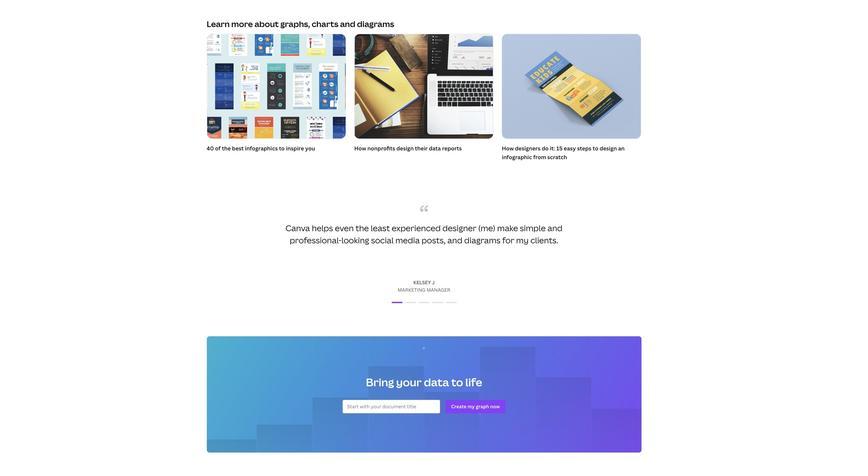 Task type: describe. For each thing, give the bounding box(es) containing it.
canva helps even the least experienced designer (me) make simple and professional-looking social media posts, and diagrams for my clients.
[[286, 223, 563, 246]]

1 vertical spatial data
[[424, 375, 449, 390]]

simple
[[520, 223, 546, 234]]

40
[[207, 145, 214, 153]]

0 vertical spatial diagrams
[[357, 18, 394, 30]]

your
[[396, 375, 422, 390]]

marketing
[[398, 287, 426, 293]]

kelsey
[[413, 280, 431, 286]]

0 horizontal spatial the
[[222, 145, 231, 153]]

life
[[465, 375, 482, 390]]

even
[[335, 223, 354, 234]]

canva
[[286, 223, 310, 234]]

create
[[451, 404, 467, 410]]

now
[[490, 404, 500, 410]]

2 vertical spatial and
[[447, 235, 463, 246]]

about
[[255, 18, 279, 30]]

you
[[305, 145, 315, 153]]

0 vertical spatial data
[[429, 145, 441, 153]]

posts,
[[422, 235, 446, 246]]

steps
[[577, 145, 592, 153]]

inspire
[[286, 145, 304, 153]]

0 horizontal spatial to
[[279, 145, 285, 153]]

1 horizontal spatial to
[[451, 375, 463, 390]]

graphs,
[[280, 18, 310, 30]]

reports
[[442, 145, 462, 153]]

0 horizontal spatial and
[[340, 18, 355, 30]]

bring your data to life
[[366, 375, 482, 390]]

diagrams inside canva helps even the least experienced designer (me) make simple and professional-looking social media posts, and diagrams for my clients.
[[464, 235, 501, 246]]

looking
[[342, 235, 369, 246]]

learn more about graphs, charts and diagrams
[[207, 18, 394, 30]]

clients.
[[531, 235, 558, 246]]

designer
[[443, 223, 477, 234]]

how for how nonprofits design their data reports
[[354, 145, 366, 153]]

40 of the best infographics to inspire you link
[[207, 34, 346, 155]]

learn
[[207, 18, 230, 30]]

media
[[395, 235, 420, 246]]

how nonprofits design their data reports
[[354, 145, 462, 153]]

(me)
[[478, 223, 495, 234]]

Start with your document title text field
[[343, 401, 440, 414]]

make
[[497, 223, 518, 234]]

15
[[557, 145, 563, 153]]

graph
[[476, 404, 489, 410]]

nonprofits
[[367, 145, 395, 153]]

how designers do it: 15 easy steps to design an infographic from scratch
[[502, 145, 625, 161]]

helps
[[312, 223, 333, 234]]

more
[[231, 18, 253, 30]]

1 vertical spatial and
[[548, 223, 563, 234]]

of
[[215, 145, 221, 153]]



Task type: vqa. For each thing, say whether or not it's contained in the screenshot.
CANVA
yes



Task type: locate. For each thing, give the bounding box(es) containing it.
2 horizontal spatial and
[[548, 223, 563, 234]]

to left life
[[451, 375, 463, 390]]

1 horizontal spatial how
[[502, 145, 514, 153]]

my
[[516, 235, 529, 246], [468, 404, 475, 410]]

bring
[[366, 375, 394, 390]]

and down designer
[[447, 235, 463, 246]]

to right steps
[[593, 145, 598, 153]]

data
[[429, 145, 441, 153], [424, 375, 449, 390]]

how designers do it: 15 easy steps to design an infographic from scratch link
[[502, 34, 641, 163]]

1 horizontal spatial and
[[447, 235, 463, 246]]

manager
[[427, 287, 450, 293]]

my inside button
[[468, 404, 475, 410]]

1 horizontal spatial the
[[356, 223, 369, 234]]

how nonprofits design their data reports link
[[354, 34, 494, 155]]

my right for
[[516, 235, 529, 246]]

create my graph now
[[451, 404, 500, 410]]

0 vertical spatial the
[[222, 145, 231, 153]]

design
[[396, 145, 414, 153], [600, 145, 617, 153]]

1 design from the left
[[396, 145, 414, 153]]

infographics
[[245, 145, 278, 153]]

designers
[[515, 145, 541, 153]]

2 horizontal spatial to
[[593, 145, 598, 153]]

charts
[[312, 18, 338, 30]]

0 horizontal spatial diagrams
[[357, 18, 394, 30]]

design left "their"
[[396, 145, 414, 153]]

for
[[502, 235, 514, 246]]

1 vertical spatial my
[[468, 404, 475, 410]]

design inside how nonprofits design their data reports link
[[396, 145, 414, 153]]

2 how from the left
[[502, 145, 514, 153]]

social
[[371, 235, 394, 246]]

scratch
[[547, 154, 567, 161]]

it:
[[550, 145, 555, 153]]

and
[[340, 18, 355, 30], [548, 223, 563, 234], [447, 235, 463, 246]]

1 how from the left
[[354, 145, 366, 153]]

infographic
[[502, 154, 532, 161]]

1 horizontal spatial design
[[600, 145, 617, 153]]

design left the an
[[600, 145, 617, 153]]

0 vertical spatial my
[[516, 235, 529, 246]]

to left inspire
[[279, 145, 285, 153]]

1 horizontal spatial my
[[516, 235, 529, 246]]

from
[[533, 154, 546, 161]]

how for how designers do it: 15 easy steps to design an infographic from scratch
[[502, 145, 514, 153]]

the
[[222, 145, 231, 153], [356, 223, 369, 234]]

create my graph now button
[[446, 401, 505, 414]]

how inside how designers do it: 15 easy steps to design an infographic from scratch
[[502, 145, 514, 153]]

0 horizontal spatial design
[[396, 145, 414, 153]]

kelsey j marketing manager
[[398, 280, 450, 293]]

0 horizontal spatial my
[[468, 404, 475, 410]]

how
[[354, 145, 366, 153], [502, 145, 514, 153]]

easy
[[564, 145, 576, 153]]

diagrams
[[357, 18, 394, 30], [464, 235, 501, 246]]

my inside canva helps even the least experienced designer (me) make simple and professional-looking social media posts, and diagrams for my clients.
[[516, 235, 529, 246]]

do
[[542, 145, 549, 153]]

data right your
[[424, 375, 449, 390]]

1 vertical spatial diagrams
[[464, 235, 501, 246]]

least
[[371, 223, 390, 234]]

select a quotation tab list
[[282, 299, 566, 307]]

40 of the best infographics to inspire you
[[207, 145, 315, 153]]

the right of
[[222, 145, 231, 153]]

0 vertical spatial and
[[340, 18, 355, 30]]

an
[[618, 145, 625, 153]]

the inside canva helps even the least experienced designer (me) make simple and professional-looking social media posts, and diagrams for my clients.
[[356, 223, 369, 234]]

data right "their"
[[429, 145, 441, 153]]

their
[[415, 145, 428, 153]]

best
[[232, 145, 244, 153]]

the up looking
[[356, 223, 369, 234]]

1 horizontal spatial diagrams
[[464, 235, 501, 246]]

0 horizontal spatial how
[[354, 145, 366, 153]]

professional-
[[290, 235, 342, 246]]

how left nonprofits
[[354, 145, 366, 153]]

2 design from the left
[[600, 145, 617, 153]]

j
[[432, 280, 435, 286]]

and right charts
[[340, 18, 355, 30]]

design inside how designers do it: 15 easy steps to design an infographic from scratch
[[600, 145, 617, 153]]

to
[[279, 145, 285, 153], [593, 145, 598, 153], [451, 375, 463, 390]]

my left graph
[[468, 404, 475, 410]]

how up infographic at right
[[502, 145, 514, 153]]

and up clients.
[[548, 223, 563, 234]]

to inside how designers do it: 15 easy steps to design an infographic from scratch
[[593, 145, 598, 153]]

experienced
[[392, 223, 441, 234]]

quotation mark image
[[420, 205, 428, 212]]

1 vertical spatial the
[[356, 223, 369, 234]]



